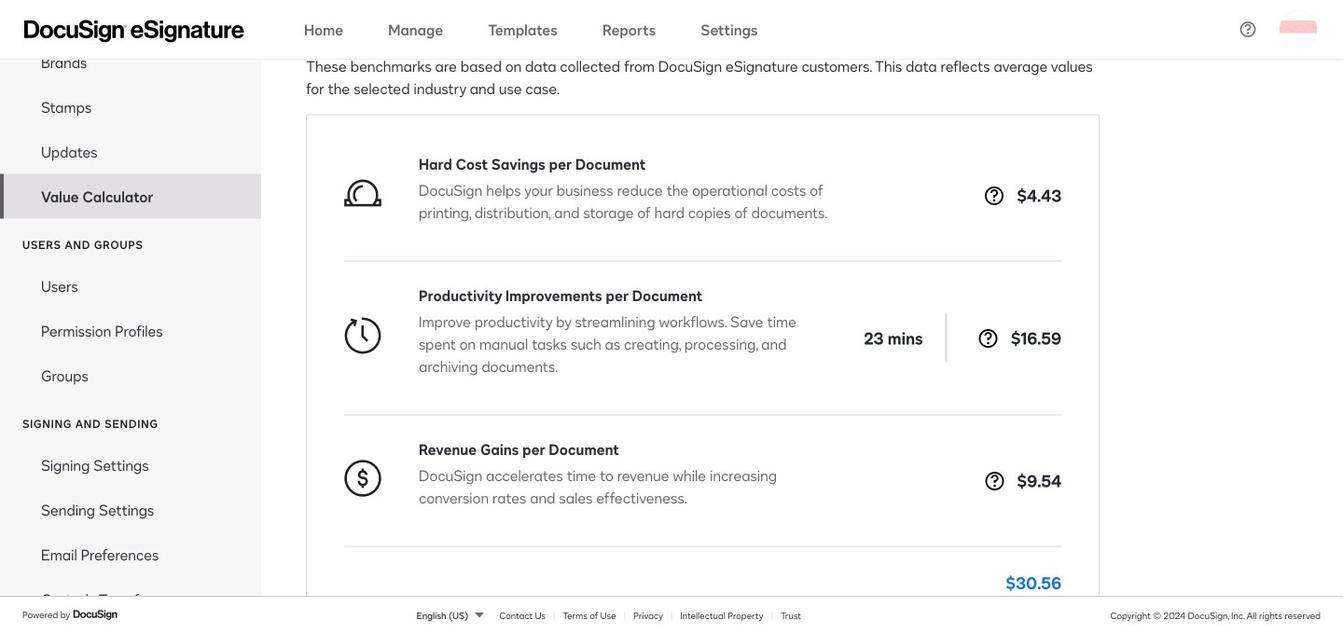 Task type: locate. For each thing, give the bounding box(es) containing it.
docusign admin image
[[24, 20, 244, 42]]

users and groups element
[[0, 264, 261, 398]]

hard cost savings per document image
[[344, 174, 382, 212]]

revenue gains per document image
[[344, 460, 382, 497]]

productivity improvements per document image
[[344, 317, 382, 354]]

your uploaded profile image image
[[1280, 11, 1318, 48]]

account element
[[0, 0, 261, 219]]



Task type: describe. For each thing, give the bounding box(es) containing it.
signing and sending element
[[0, 443, 261, 635]]

docusign image
[[73, 608, 120, 623]]



Task type: vqa. For each thing, say whether or not it's contained in the screenshot.
tab list
no



